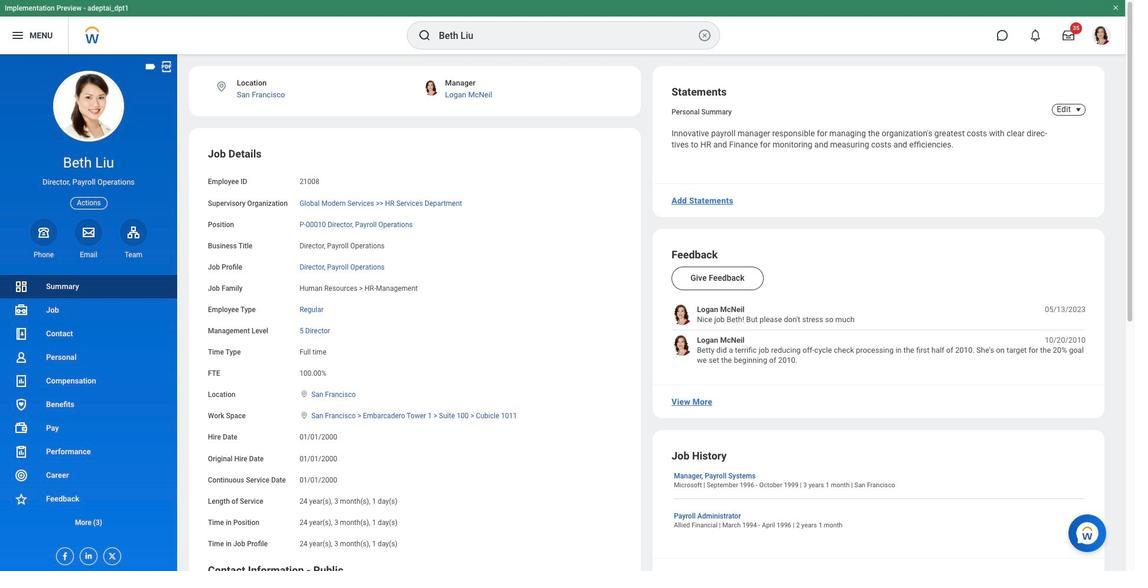 Task type: vqa. For each thing, say whether or not it's contained in the screenshot.
the top Not assigned
no



Task type: describe. For each thing, give the bounding box(es) containing it.
close environment banner image
[[1112, 4, 1119, 11]]

career image
[[14, 469, 28, 483]]

Search Workday  search field
[[439, 22, 695, 48]]

summary image
[[14, 280, 28, 294]]

1 horizontal spatial list
[[672, 305, 1086, 366]]

1 employee's photo (logan mcneil) image from the top
[[672, 305, 692, 325]]

compensation image
[[14, 375, 28, 389]]

job image
[[14, 304, 28, 318]]

search image
[[418, 28, 432, 43]]

personal image
[[14, 351, 28, 365]]

navigation pane region
[[0, 54, 177, 572]]

tag image
[[144, 60, 157, 73]]

personal summary element
[[672, 106, 732, 116]]

phone image
[[35, 226, 52, 240]]

view team image
[[126, 226, 141, 240]]

mail image
[[82, 226, 96, 240]]

justify image
[[11, 28, 25, 43]]

notifications large image
[[1030, 30, 1041, 41]]

facebook image
[[57, 549, 70, 562]]

0 horizontal spatial list
[[0, 275, 177, 535]]



Task type: locate. For each thing, give the bounding box(es) containing it.
phone beth liu element
[[30, 250, 57, 260]]

0 vertical spatial location image
[[300, 391, 309, 399]]

employee's photo (logan mcneil) image
[[672, 305, 692, 325], [672, 335, 692, 356]]

contact image
[[14, 327, 28, 341]]

banner
[[0, 0, 1125, 54]]

location image
[[300, 391, 309, 399], [300, 412, 309, 420]]

list
[[0, 275, 177, 535], [672, 305, 1086, 366]]

x circle image
[[698, 28, 712, 43]]

inbox large image
[[1063, 30, 1075, 41]]

pay image
[[14, 422, 28, 436]]

0 vertical spatial employee's photo (logan mcneil) image
[[672, 305, 692, 325]]

feedback image
[[14, 493, 28, 507]]

team beth liu element
[[120, 250, 147, 260]]

1 location image from the top
[[300, 391, 309, 399]]

caret down image
[[1072, 105, 1086, 115]]

1 vertical spatial location image
[[300, 412, 309, 420]]

email beth liu element
[[75, 250, 102, 260]]

1 vertical spatial employee's photo (logan mcneil) image
[[672, 335, 692, 356]]

performance image
[[14, 445, 28, 460]]

benefits image
[[14, 398, 28, 412]]

full time element
[[300, 346, 327, 357]]

2 employee's photo (logan mcneil) image from the top
[[672, 335, 692, 356]]

x image
[[104, 549, 117, 562]]

location image
[[215, 80, 228, 93]]

2 location image from the top
[[300, 412, 309, 420]]

view printable version (pdf) image
[[160, 60, 173, 73]]

linkedin image
[[80, 549, 93, 561]]

group
[[208, 147, 622, 550]]

profile logan mcneil image
[[1092, 26, 1111, 47]]



